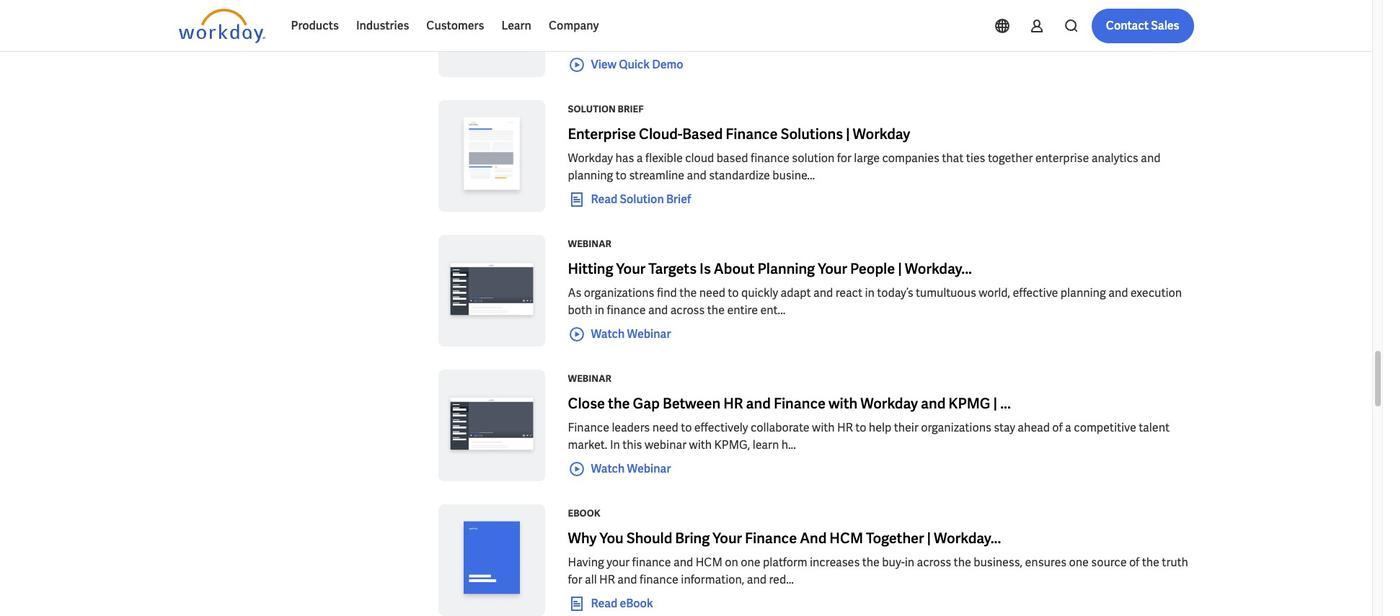 Task type: vqa. For each thing, say whether or not it's contained in the screenshot.
FROM
no



Task type: locate. For each thing, give the bounding box(es) containing it.
0 vertical spatial planning
[[568, 168, 613, 183]]

1 watch from the top
[[591, 327, 625, 342]]

business,
[[974, 555, 1023, 570]]

watch webinar down this
[[591, 461, 671, 477]]

finance up based
[[726, 125, 778, 144]]

0 vertical spatial brief
[[618, 103, 644, 115]]

... up the stay
[[1000, 395, 1011, 413]]

0 horizontal spatial a
[[637, 151, 643, 166]]

1 vertical spatial brief
[[666, 192, 691, 207]]

competitive
[[1074, 420, 1137, 436]]

your right the "bring"
[[713, 529, 742, 548]]

on inside protect your business's sensitive data with workday by combining user authentication with multifactor authentication and always-on auditing. unlike risky legacy ...
[[629, 33, 642, 48]]

2 watch from the top
[[591, 461, 625, 477]]

1 read from the top
[[591, 192, 618, 207]]

1 horizontal spatial hr
[[724, 395, 743, 413]]

2 watch webinar from the top
[[591, 461, 671, 477]]

that
[[942, 151, 964, 166]]

quick
[[619, 57, 650, 72]]

market.
[[568, 438, 608, 453]]

1 horizontal spatial planning
[[1061, 286, 1106, 301]]

0 horizontal spatial need
[[652, 420, 679, 436]]

your up react
[[818, 260, 847, 278]]

watch
[[591, 327, 625, 342], [591, 461, 625, 477]]

...
[[791, 33, 798, 48], [1000, 395, 1011, 413]]

| right solutions
[[846, 125, 850, 144]]

1 vertical spatial solution
[[620, 192, 664, 207]]

your inside why you should bring your finance and hcm together | workday... having your finance and hcm on one platform increases the buy-in across the business, ensures one source of the truth for all hr and finance information, and red...
[[713, 529, 742, 548]]

0 vertical spatial for
[[837, 151, 852, 166]]

of inside why you should bring your finance and hcm together | workday... having your finance and hcm on one platform increases the buy-in across the business, ensures one source of the truth for all hr and finance information, and red...
[[1129, 555, 1140, 570]]

brief up 'enterprise'
[[618, 103, 644, 115]]

platform
[[763, 555, 807, 570]]

organizations inside close the gap between hr and finance with workday and kpmg | ... finance leaders need to effectively collaborate with hr to help their organizations stay ahead of a competitive talent market. in this webinar with kpmg, learn h...
[[921, 420, 992, 436]]

watch webinar link down the both
[[568, 326, 671, 343]]

about
[[714, 260, 755, 278]]

sensitive
[[690, 16, 737, 31]]

solution brief
[[568, 103, 644, 115]]

finance
[[726, 125, 778, 144], [774, 395, 826, 413], [568, 420, 609, 436], [745, 529, 797, 548]]

and down find
[[648, 303, 668, 318]]

2 horizontal spatial in
[[905, 555, 915, 570]]

2 horizontal spatial hr
[[837, 420, 853, 436]]

| right together
[[927, 529, 931, 548]]

1 authentication from the left
[[936, 16, 1013, 31]]

1 horizontal spatial a
[[1065, 420, 1072, 436]]

1 horizontal spatial organizations
[[921, 420, 992, 436]]

... right legacy
[[791, 33, 798, 48]]

authentication right user
[[936, 16, 1013, 31]]

on inside why you should bring your finance and hcm together | workday... having your finance and hcm on one platform increases the buy-in across the business, ensures one source of the truth for all hr and finance information, and red...
[[725, 555, 738, 570]]

workday up help
[[861, 395, 918, 413]]

1 vertical spatial ...
[[1000, 395, 1011, 413]]

2 authentication from the left
[[1101, 16, 1178, 31]]

2 vertical spatial in
[[905, 555, 915, 570]]

your up always-
[[609, 16, 632, 31]]

analytics
[[1092, 151, 1139, 166]]

and up read ebook
[[618, 573, 637, 588]]

business's
[[635, 16, 688, 31]]

the left buy-
[[862, 555, 880, 570]]

0 horizontal spatial solution
[[568, 103, 616, 115]]

0 horizontal spatial ...
[[791, 33, 798, 48]]

stay
[[994, 420, 1015, 436]]

workday up large
[[853, 125, 910, 144]]

brief
[[618, 103, 644, 115], [666, 192, 691, 207]]

2 watch webinar link from the top
[[568, 461, 671, 478]]

... inside protect your business's sensitive data with workday by combining user authentication with multifactor authentication and always-on auditing. unlike risky legacy ...
[[791, 33, 798, 48]]

a inside close the gap between hr and finance with workday and kpmg | ... finance leaders need to effectively collaborate with hr to help their organizations stay ahead of a competitive talent market. in this webinar with kpmg, learn h...
[[1065, 420, 1072, 436]]

increases
[[810, 555, 860, 570]]

webinar up close
[[568, 373, 612, 385]]

view quick demo
[[591, 57, 684, 72]]

need inside close the gap between hr and finance with workday and kpmg | ... finance leaders need to effectively collaborate with hr to help their organizations stay ahead of a competitive talent market. in this webinar with kpmg, learn h...
[[652, 420, 679, 436]]

1 horizontal spatial on
[[725, 555, 738, 570]]

1 vertical spatial watch webinar
[[591, 461, 671, 477]]

hcm up increases
[[830, 529, 863, 548]]

ebook
[[568, 508, 600, 520], [620, 596, 653, 612]]

0 vertical spatial solution
[[568, 103, 616, 115]]

0 horizontal spatial planning
[[568, 168, 613, 183]]

and up collaborate
[[746, 395, 771, 413]]

0 horizontal spatial hr
[[599, 573, 615, 588]]

1 vertical spatial read
[[591, 596, 618, 612]]

0 vertical spatial on
[[629, 33, 642, 48]]

| up the stay
[[994, 395, 998, 413]]

1 vertical spatial across
[[917, 555, 951, 570]]

... inside close the gap between hr and finance with workday and kpmg | ... finance leaders need to effectively collaborate with hr to help their organizations stay ahead of a competitive talent market. in this webinar with kpmg, learn h...
[[1000, 395, 1011, 413]]

0 vertical spatial watch webinar link
[[568, 326, 671, 343]]

0 vertical spatial ...
[[791, 33, 798, 48]]

1 vertical spatial ebook
[[620, 596, 653, 612]]

1 vertical spatial of
[[1129, 555, 1140, 570]]

1 horizontal spatial ebook
[[620, 596, 653, 612]]

1 horizontal spatial hcm
[[830, 529, 863, 548]]

hr left help
[[837, 420, 853, 436]]

solution up 'enterprise'
[[568, 103, 616, 115]]

a right has
[[637, 151, 643, 166]]

1 vertical spatial planning
[[1061, 286, 1106, 301]]

as
[[568, 286, 582, 301]]

1 vertical spatial your
[[607, 555, 630, 570]]

your
[[609, 16, 632, 31], [607, 555, 630, 570]]

1 vertical spatial on
[[725, 555, 738, 570]]

brief down streamline
[[666, 192, 691, 207]]

streamline
[[629, 168, 685, 183]]

to left help
[[856, 420, 867, 436]]

solution
[[568, 103, 616, 115], [620, 192, 664, 207]]

1 horizontal spatial brief
[[666, 192, 691, 207]]

close the gap between hr and finance with workday and kpmg | ... finance leaders need to effectively collaborate with hr to help their organizations stay ahead of a competitive talent market. in this webinar with kpmg, learn h...
[[568, 395, 1170, 453]]

of right ahead
[[1053, 420, 1063, 436]]

0 vertical spatial hr
[[724, 395, 743, 413]]

legacy
[[755, 33, 788, 48]]

0 vertical spatial workday...
[[905, 260, 972, 278]]

need up webinar
[[652, 420, 679, 436]]

0 vertical spatial watch
[[591, 327, 625, 342]]

watch webinar link down in
[[568, 461, 671, 478]]

0 vertical spatial watch webinar
[[591, 327, 671, 342]]

on
[[629, 33, 642, 48], [725, 555, 738, 570]]

0 vertical spatial organizations
[[584, 286, 655, 301]]

watch webinar
[[591, 327, 671, 342], [591, 461, 671, 477]]

hcm
[[830, 529, 863, 548], [696, 555, 723, 570]]

hr up effectively
[[724, 395, 743, 413]]

workday... up business,
[[934, 529, 1001, 548]]

on for bring
[[725, 555, 738, 570]]

in right react
[[865, 286, 875, 301]]

for left large
[[837, 151, 852, 166]]

one left source
[[1069, 555, 1089, 570]]

in right the both
[[595, 303, 604, 318]]

1 horizontal spatial across
[[917, 555, 951, 570]]

0 vertical spatial of
[[1053, 420, 1063, 436]]

you
[[600, 529, 624, 548]]

and
[[800, 529, 827, 548]]

on up quick
[[629, 33, 642, 48]]

on up information, at the bottom of the page
[[725, 555, 738, 570]]

to down has
[[616, 168, 627, 183]]

1 watch webinar from the top
[[591, 327, 671, 342]]

0 horizontal spatial across
[[671, 303, 705, 318]]

the up leaders
[[608, 395, 630, 413]]

0 vertical spatial ebook
[[568, 508, 600, 520]]

solution down streamline
[[620, 192, 664, 207]]

1 vertical spatial watch
[[591, 461, 625, 477]]

1 horizontal spatial in
[[865, 286, 875, 301]]

with
[[765, 16, 788, 31], [1015, 16, 1038, 31], [829, 395, 858, 413], [812, 420, 835, 436], [689, 438, 712, 453]]

1 vertical spatial organizations
[[921, 420, 992, 436]]

workday left "by"
[[791, 16, 836, 31]]

planning down 'enterprise'
[[568, 168, 613, 183]]

the right find
[[680, 286, 697, 301]]

your down you
[[607, 555, 630, 570]]

0 horizontal spatial on
[[629, 33, 642, 48]]

workday inside close the gap between hr and finance with workday and kpmg | ... finance leaders need to effectively collaborate with hr to help their organizations stay ahead of a competitive talent market. in this webinar with kpmg, learn h...
[[861, 395, 918, 413]]

has
[[616, 151, 634, 166]]

your right hitting at the top
[[616, 260, 646, 278]]

|
[[846, 125, 850, 144], [898, 260, 902, 278], [994, 395, 998, 413], [927, 529, 931, 548]]

go to the homepage image
[[179, 9, 265, 43]]

read ebook
[[591, 596, 653, 612]]

to up entire
[[728, 286, 739, 301]]

one left the platform
[[741, 555, 761, 570]]

1 vertical spatial a
[[1065, 420, 1072, 436]]

webinar
[[568, 238, 612, 250], [627, 327, 671, 342], [568, 373, 612, 385], [627, 461, 671, 477]]

your inside why you should bring your finance and hcm together | workday... having your finance and hcm on one platform increases the buy-in across the business, ensures one source of the truth for all hr and finance information, and red...
[[607, 555, 630, 570]]

tumultuous
[[916, 286, 976, 301]]

1 horizontal spatial ...
[[1000, 395, 1011, 413]]

2 vertical spatial hr
[[599, 573, 615, 588]]

on for sensitive
[[629, 33, 642, 48]]

a right ahead
[[1065, 420, 1072, 436]]

h...
[[782, 438, 796, 453]]

0 horizontal spatial one
[[741, 555, 761, 570]]

watch webinar down find
[[591, 327, 671, 342]]

read
[[591, 192, 618, 207], [591, 596, 618, 612]]

in
[[865, 286, 875, 301], [595, 303, 604, 318], [905, 555, 915, 570]]

hcm up information, at the bottom of the page
[[696, 555, 723, 570]]

and down the cloud
[[687, 168, 707, 183]]

1 horizontal spatial for
[[837, 151, 852, 166]]

planning
[[568, 168, 613, 183], [1061, 286, 1106, 301]]

to
[[616, 168, 627, 183], [728, 286, 739, 301], [681, 420, 692, 436], [856, 420, 867, 436]]

ebook up why on the bottom of the page
[[568, 508, 600, 520]]

need down 'is'
[[699, 286, 726, 301]]

0 vertical spatial a
[[637, 151, 643, 166]]

0 horizontal spatial hcm
[[696, 555, 723, 570]]

information,
[[681, 573, 745, 588]]

0 vertical spatial across
[[671, 303, 705, 318]]

0 horizontal spatial of
[[1053, 420, 1063, 436]]

1 horizontal spatial your
[[713, 529, 742, 548]]

of
[[1053, 420, 1063, 436], [1129, 555, 1140, 570]]

workday... up tumultuous
[[905, 260, 972, 278]]

2 read from the top
[[591, 596, 618, 612]]

ebook down the should
[[620, 596, 653, 612]]

0 vertical spatial read
[[591, 192, 618, 207]]

0 vertical spatial your
[[609, 16, 632, 31]]

in down together
[[905, 555, 915, 570]]

the left entire
[[707, 303, 725, 318]]

risky
[[728, 33, 752, 48]]

between
[[663, 395, 721, 413]]

finance up market.
[[568, 420, 609, 436]]

read down the all
[[591, 596, 618, 612]]

and left kpmg
[[921, 395, 946, 413]]

read inside read ebook 'link'
[[591, 596, 618, 612]]

read for why
[[591, 596, 618, 612]]

watch down in
[[591, 461, 625, 477]]

1 horizontal spatial of
[[1129, 555, 1140, 570]]

for left the all
[[568, 573, 582, 588]]

finance up the platform
[[745, 529, 797, 548]]

collaborate
[[751, 420, 810, 436]]

effectively
[[694, 420, 748, 436]]

1 horizontal spatial authentication
[[1101, 16, 1178, 31]]

across inside hitting your targets is about planning your people | workday... as organizations find the need to quickly adapt and react in today's tumultuous world, effective planning and execution both in finance and across the entire ent...
[[671, 303, 705, 318]]

need
[[699, 286, 726, 301], [652, 420, 679, 436]]

webinar down find
[[627, 327, 671, 342]]

protect your business's sensitive data with workday by combining user authentication with multifactor authentication and always-on auditing. unlike risky legacy ...
[[568, 16, 1178, 48]]

1 horizontal spatial one
[[1069, 555, 1089, 570]]

people
[[850, 260, 895, 278]]

0 horizontal spatial for
[[568, 573, 582, 588]]

user
[[910, 16, 933, 31]]

finance inside hitting your targets is about planning your people | workday... as organizations find the need to quickly adapt and react in today's tumultuous world, effective planning and execution both in finance and across the entire ent...
[[607, 303, 646, 318]]

watch for hitting
[[591, 327, 625, 342]]

1 vertical spatial in
[[595, 303, 604, 318]]

source
[[1091, 555, 1127, 570]]

1 vertical spatial need
[[652, 420, 679, 436]]

finance inside the enterprise cloud-based finance solutions | workday workday has a flexible cloud based finance solution for large companies that ties together enterprise analytics and planning to streamline and standardize busine...
[[726, 125, 778, 144]]

is
[[700, 260, 711, 278]]

read inside read solution brief link
[[591, 192, 618, 207]]

in
[[610, 438, 620, 453]]

1 vertical spatial watch webinar link
[[568, 461, 671, 478]]

1 watch webinar link from the top
[[568, 326, 671, 343]]

finance
[[751, 151, 790, 166], [607, 303, 646, 318], [632, 555, 671, 570], [640, 573, 679, 588]]

entire
[[727, 303, 758, 318]]

| up today's
[[898, 260, 902, 278]]

your
[[616, 260, 646, 278], [818, 260, 847, 278], [713, 529, 742, 548]]

0 horizontal spatial authentication
[[936, 16, 1013, 31]]

across down find
[[671, 303, 705, 318]]

| inside the enterprise cloud-based finance solutions | workday workday has a flexible cloud based finance solution for large companies that ties together enterprise analytics and planning to streamline and standardize busine...
[[846, 125, 850, 144]]

this
[[623, 438, 642, 453]]

1 vertical spatial for
[[568, 573, 582, 588]]

organizations down hitting at the top
[[584, 286, 655, 301]]

organizations down kpmg
[[921, 420, 992, 436]]

one
[[741, 555, 761, 570], [1069, 555, 1089, 570]]

planning inside the enterprise cloud-based finance solutions | workday workday has a flexible cloud based finance solution for large companies that ties together enterprise analytics and planning to streamline and standardize busine...
[[568, 168, 613, 183]]

workday... inside why you should bring your finance and hcm together | workday... having your finance and hcm on one platform increases the buy-in across the business, ensures one source of the truth for all hr and finance information, and red...
[[934, 529, 1001, 548]]

watch down the both
[[591, 327, 625, 342]]

0 horizontal spatial organizations
[[584, 286, 655, 301]]

of right source
[[1129, 555, 1140, 570]]

organizations
[[584, 286, 655, 301], [921, 420, 992, 436]]

read ebook link
[[568, 596, 653, 613]]

workday inside protect your business's sensitive data with workday by combining user authentication with multifactor authentication and always-on auditing. unlike risky legacy ...
[[791, 16, 836, 31]]

1 vertical spatial workday...
[[934, 529, 1001, 548]]

planning right effective
[[1061, 286, 1106, 301]]

workday down 'enterprise'
[[568, 151, 613, 166]]

1 vertical spatial hr
[[837, 420, 853, 436]]

authentication right multifactor
[[1101, 16, 1178, 31]]

and down the "bring"
[[674, 555, 693, 570]]

unlike
[[693, 33, 725, 48]]

across right buy-
[[917, 555, 951, 570]]

finance inside the enterprise cloud-based finance solutions | workday workday has a flexible cloud based finance solution for large companies that ties together enterprise analytics and planning to streamline and standardize busine...
[[751, 151, 790, 166]]

and down the protect
[[568, 33, 588, 48]]

0 vertical spatial need
[[699, 286, 726, 301]]

help
[[869, 420, 892, 436]]

read down has
[[591, 192, 618, 207]]

and
[[568, 33, 588, 48], [1141, 151, 1161, 166], [687, 168, 707, 183], [814, 286, 833, 301], [1109, 286, 1128, 301], [648, 303, 668, 318], [746, 395, 771, 413], [921, 395, 946, 413], [674, 555, 693, 570], [618, 573, 637, 588], [747, 573, 767, 588]]

1 horizontal spatial need
[[699, 286, 726, 301]]

hr right the all
[[599, 573, 615, 588]]



Task type: describe. For each thing, give the bounding box(es) containing it.
adapt
[[781, 286, 811, 301]]

gap
[[633, 395, 660, 413]]

enterprise cloud-based finance solutions | workday workday has a flexible cloud based finance solution for large companies that ties together enterprise analytics and planning to streamline and standardize busine...
[[568, 125, 1161, 183]]

hr inside why you should bring your finance and hcm together | workday... having your finance and hcm on one platform increases the buy-in across the business, ensures one source of the truth for all hr and finance information, and red...
[[599, 573, 615, 588]]

ensures
[[1025, 555, 1067, 570]]

1 vertical spatial hcm
[[696, 555, 723, 570]]

ent...
[[760, 303, 786, 318]]

bring
[[675, 529, 710, 548]]

react
[[836, 286, 863, 301]]

data
[[739, 16, 763, 31]]

hitting your targets is about planning your people | workday... as organizations find the need to quickly adapt and react in today's tumultuous world, effective planning and execution both in finance and across the entire ent...
[[568, 260, 1182, 318]]

in inside why you should bring your finance and hcm together | workday... having your finance and hcm on one platform increases the buy-in across the business, ensures one source of the truth for all hr and finance information, and red...
[[905, 555, 915, 570]]

effective
[[1013, 286, 1058, 301]]

view
[[591, 57, 617, 72]]

2 one from the left
[[1069, 555, 1089, 570]]

the inside close the gap between hr and finance with workday and kpmg | ... finance leaders need to effectively collaborate with hr to help their organizations stay ahead of a competitive talent market. in this webinar with kpmg, learn h...
[[608, 395, 630, 413]]

customers
[[426, 18, 484, 33]]

industries button
[[348, 9, 418, 43]]

view quick demo link
[[568, 56, 684, 73]]

learn button
[[493, 9, 540, 43]]

flexible
[[646, 151, 683, 166]]

finance inside why you should bring your finance and hcm together | workday... having your finance and hcm on one platform increases the buy-in across the business, ensures one source of the truth for all hr and finance information, and red...
[[745, 529, 797, 548]]

busine...
[[773, 168, 815, 183]]

a inside the enterprise cloud-based finance solutions | workday workday has a flexible cloud based finance solution for large companies that ties together enterprise analytics and planning to streamline and standardize busine...
[[637, 151, 643, 166]]

0 horizontal spatial brief
[[618, 103, 644, 115]]

solutions
[[781, 125, 843, 144]]

products
[[291, 18, 339, 33]]

1 one from the left
[[741, 555, 761, 570]]

and inside protect your business's sensitive data with workday by combining user authentication with multifactor authentication and always-on auditing. unlike risky legacy ...
[[568, 33, 588, 48]]

for inside why you should bring your finance and hcm together | workday... having your finance and hcm on one platform increases the buy-in across the business, ensures one source of the truth for all hr and finance information, and red...
[[568, 573, 582, 588]]

watch webinar for your
[[591, 327, 671, 342]]

learn
[[502, 18, 532, 33]]

multifactor
[[1041, 16, 1098, 31]]

protect
[[568, 16, 607, 31]]

planning
[[758, 260, 815, 278]]

world,
[[979, 286, 1010, 301]]

read for enterprise
[[591, 192, 618, 207]]

and left react
[[814, 286, 833, 301]]

both
[[568, 303, 592, 318]]

contact
[[1106, 18, 1149, 33]]

their
[[894, 420, 919, 436]]

of inside close the gap between hr and finance with workday and kpmg | ... finance leaders need to effectively collaborate with hr to help their organizations stay ahead of a competitive talent market. in this webinar with kpmg, learn h...
[[1053, 420, 1063, 436]]

cloud
[[685, 151, 714, 166]]

0 vertical spatial in
[[865, 286, 875, 301]]

by
[[838, 16, 850, 31]]

2 horizontal spatial your
[[818, 260, 847, 278]]

the left business,
[[954, 555, 971, 570]]

red...
[[769, 573, 794, 588]]

the left truth on the right of the page
[[1142, 555, 1160, 570]]

watch webinar for the
[[591, 461, 671, 477]]

and left red...
[[747, 573, 767, 588]]

ties
[[966, 151, 986, 166]]

auditing.
[[645, 33, 690, 48]]

| inside hitting your targets is about planning your people | workday... as organizations find the need to quickly adapt and react in today's tumultuous world, effective planning and execution both in finance and across the entire ent...
[[898, 260, 902, 278]]

watch webinar link for your
[[568, 326, 671, 343]]

webinar up hitting at the top
[[568, 238, 612, 250]]

organizations inside hitting your targets is about planning your people | workday... as organizations find the need to quickly adapt and react in today's tumultuous world, effective planning and execution both in finance and across the entire ent...
[[584, 286, 655, 301]]

across inside why you should bring your finance and hcm together | workday... having your finance and hcm on one platform increases the buy-in across the business, ensures one source of the truth for all hr and finance information, and red...
[[917, 555, 951, 570]]

quickly
[[741, 286, 778, 301]]

to inside the enterprise cloud-based finance solutions | workday workday has a flexible cloud based finance solution for large companies that ties together enterprise analytics and planning to streamline and standardize busine...
[[616, 168, 627, 183]]

| inside why you should bring your finance and hcm together | workday... having your finance and hcm on one platform increases the buy-in across the business, ensures one source of the truth for all hr and finance information, and red...
[[927, 529, 931, 548]]

ahead
[[1018, 420, 1050, 436]]

find
[[657, 286, 677, 301]]

companies
[[882, 151, 940, 166]]

together
[[866, 529, 924, 548]]

for inside the enterprise cloud-based finance solutions | workday workday has a flexible cloud based finance solution for large companies that ties together enterprise analytics and planning to streamline and standardize busine...
[[837, 151, 852, 166]]

enterprise
[[1035, 151, 1089, 166]]

watch for close
[[591, 461, 625, 477]]

having
[[568, 555, 604, 570]]

to inside hitting your targets is about planning your people | workday... as organizations find the need to quickly adapt and react in today's tumultuous world, effective planning and execution both in finance and across the entire ent...
[[728, 286, 739, 301]]

1 horizontal spatial solution
[[620, 192, 664, 207]]

contact sales link
[[1092, 9, 1194, 43]]

watch webinar link for the
[[568, 461, 671, 478]]

0 vertical spatial hcm
[[830, 529, 863, 548]]

demo
[[652, 57, 684, 72]]

based
[[683, 125, 723, 144]]

0 horizontal spatial ebook
[[568, 508, 600, 520]]

close
[[568, 395, 605, 413]]

| inside close the gap between hr and finance with workday and kpmg | ... finance leaders need to effectively collaborate with hr to help their organizations stay ahead of a competitive talent market. in this webinar with kpmg, learn h...
[[994, 395, 998, 413]]

cloud-
[[639, 125, 683, 144]]

finance up collaborate
[[774, 395, 826, 413]]

enterprise
[[568, 125, 636, 144]]

hitting
[[568, 260, 614, 278]]

to down between
[[681, 420, 692, 436]]

webinar
[[645, 438, 687, 453]]

0 horizontal spatial in
[[595, 303, 604, 318]]

combining
[[853, 16, 908, 31]]

company
[[549, 18, 599, 33]]

always-
[[590, 33, 629, 48]]

together
[[988, 151, 1033, 166]]

targets
[[649, 260, 697, 278]]

standardize
[[709, 168, 770, 183]]

customers button
[[418, 9, 493, 43]]

talent
[[1139, 420, 1170, 436]]

your inside protect your business's sensitive data with workday by combining user authentication with multifactor authentication and always-on auditing. unlike risky legacy ...
[[609, 16, 632, 31]]

and left execution
[[1109, 286, 1128, 301]]

workday... inside hitting your targets is about planning your people | workday... as organizations find the need to quickly adapt and react in today's tumultuous world, effective planning and execution both in finance and across the entire ent...
[[905, 260, 972, 278]]

truth
[[1162, 555, 1189, 570]]

and right analytics
[[1141, 151, 1161, 166]]

products button
[[282, 9, 348, 43]]

should
[[626, 529, 672, 548]]

0 horizontal spatial your
[[616, 260, 646, 278]]

kpmg,
[[714, 438, 750, 453]]

based
[[717, 151, 748, 166]]

contact sales
[[1106, 18, 1180, 33]]

why you should bring your finance and hcm together | workday... having your finance and hcm on one platform increases the buy-in across the business, ensures one source of the truth for all hr and finance information, and red...
[[568, 529, 1189, 588]]

webinar down webinar
[[627, 461, 671, 477]]

need inside hitting your targets is about planning your people | workday... as organizations find the need to quickly adapt and react in today's tumultuous world, effective planning and execution both in finance and across the entire ent...
[[699, 286, 726, 301]]

company button
[[540, 9, 608, 43]]

planning inside hitting your targets is about planning your people | workday... as organizations find the need to quickly adapt and react in today's tumultuous world, effective planning and execution both in finance and across the entire ent...
[[1061, 286, 1106, 301]]

solution
[[792, 151, 835, 166]]

industries
[[356, 18, 409, 33]]

ebook inside read ebook 'link'
[[620, 596, 653, 612]]

all
[[585, 573, 597, 588]]

sales
[[1151, 18, 1180, 33]]

kpmg
[[949, 395, 991, 413]]

learn
[[753, 438, 779, 453]]

buy-
[[882, 555, 905, 570]]

read solution brief link
[[568, 191, 691, 208]]

leaders
[[612, 420, 650, 436]]



